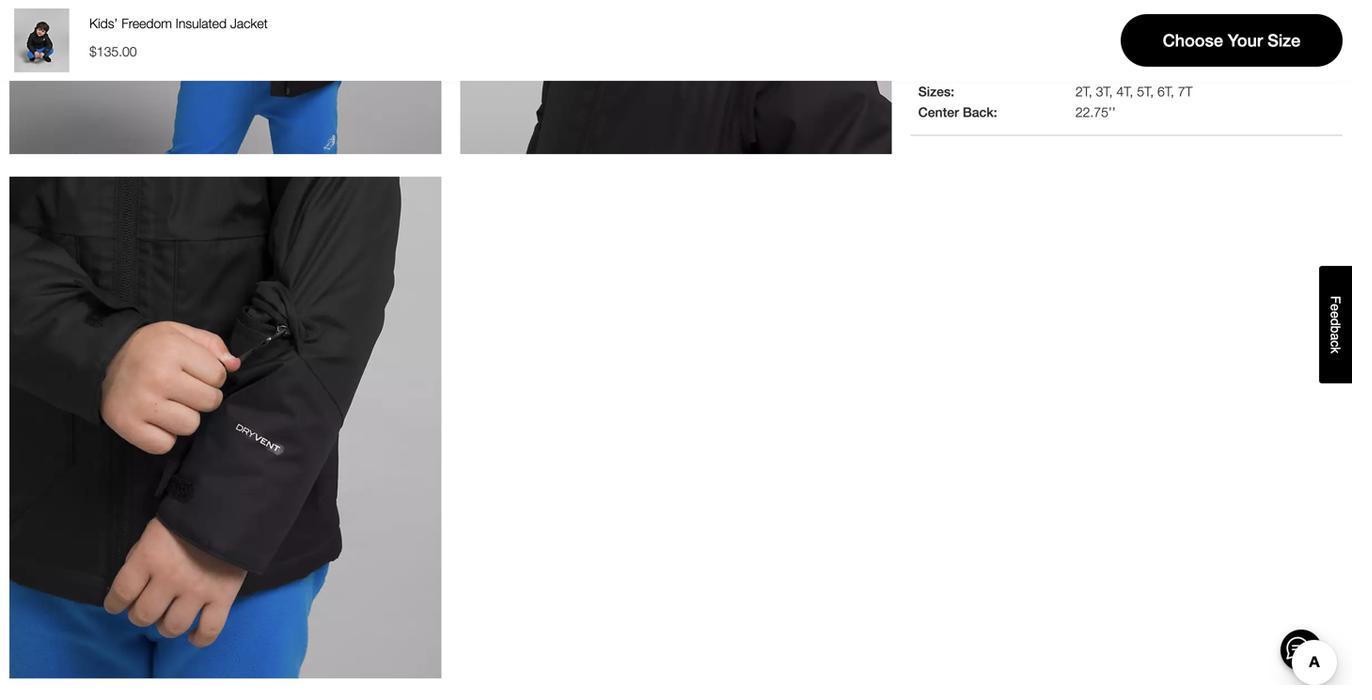 Task type: describe. For each thing, give the bounding box(es) containing it.
c
[[1328, 341, 1343, 347]]

$135.00
[[89, 44, 137, 59]]

choose your size
[[1163, 31, 1301, 50]]

choose
[[1163, 31, 1223, 50]]

150
[[1292, 48, 1314, 63]]

2t,
[[1076, 84, 1092, 99]]

size
[[1268, 31, 1301, 50]]

0 horizontal spatial in
[[1076, 63, 1085, 79]]

6t,
[[1157, 84, 1174, 99]]

a
[[1328, 333, 1343, 341]]

1 horizontal spatial recycled
[[1190, 0, 1237, 13]]

50d
[[1076, 0, 1099, 13]]

non-
[[1076, 12, 1102, 28]]

sizes:
[[918, 84, 954, 99]]

freedom
[[121, 16, 172, 31]]

back:
[[963, 104, 997, 120]]

50d 78 g/m² 100% recycled polyester with non-pfc dwr finish 200 g heatseeker™ eco 70% post- consumer recycled polyester in body, 150 g in sleeves and 100 g in hood
[[1076, 0, 1325, 79]]

post-
[[1249, 33, 1279, 48]]

3t,
[[1096, 84, 1113, 99]]

2 e from the top
[[1328, 311, 1343, 319]]

eco
[[1193, 33, 1215, 48]]

4t,
[[1117, 84, 1133, 99]]

pfc
[[1102, 12, 1126, 28]]

b
[[1328, 326, 1343, 333]]

7t
[[1178, 84, 1193, 99]]

your
[[1228, 31, 1263, 50]]

f e e d b a c k button
[[1319, 266, 1352, 384]]

70%
[[1219, 33, 1245, 48]]

f
[[1328, 296, 1343, 304]]

heatseeker™
[[1112, 33, 1190, 48]]

body,
[[1255, 48, 1288, 63]]



Task type: locate. For each thing, give the bounding box(es) containing it.
g
[[1101, 33, 1108, 48], [1318, 48, 1325, 63], [1185, 63, 1192, 79]]

2t, 3t, 4t, 5t, 6t, 7t
[[1076, 84, 1193, 99]]

kids' freedom insulated jacket
[[89, 16, 268, 31]]

100
[[1159, 63, 1181, 79]]

kids'
[[89, 16, 118, 31]]

and
[[1134, 63, 1155, 79]]

e up "d"
[[1328, 304, 1343, 311]]

recycled up 6t, in the top of the page
[[1136, 48, 1183, 63]]

1 horizontal spatial g
[[1185, 63, 1192, 79]]

f e e d b a c k
[[1328, 296, 1343, 354]]

1 horizontal spatial in
[[1196, 63, 1205, 79]]

insulated
[[176, 16, 227, 31]]

https://images.thenorthface.com/is/image/thenorthface/nf0a82yj_jk3_hero?$color swatch$ image
[[9, 8, 73, 72]]

e up "b" on the top
[[1328, 311, 1343, 319]]

1 e from the top
[[1328, 304, 1343, 311]]

recycled up eco
[[1190, 0, 1237, 13]]

2 horizontal spatial in
[[1242, 48, 1251, 63]]

1 horizontal spatial polyester
[[1241, 0, 1292, 13]]

0 horizontal spatial g
[[1101, 33, 1108, 48]]

center back:
[[918, 104, 997, 120]]

d
[[1328, 319, 1343, 326]]

consumer
[[1076, 48, 1132, 63]]

e
[[1328, 304, 1343, 311], [1328, 311, 1343, 319]]

78
[[1103, 0, 1117, 13]]

center
[[918, 104, 959, 120]]

0 horizontal spatial polyester
[[1187, 48, 1238, 63]]

finish
[[1164, 12, 1192, 28]]

0 vertical spatial recycled
[[1190, 0, 1237, 13]]

jacket
[[230, 16, 268, 31]]

g right 200
[[1101, 33, 1108, 48]]

with
[[1296, 0, 1319, 13]]

k
[[1328, 347, 1343, 354]]

sleeves
[[1089, 63, 1130, 79]]

200
[[1076, 33, 1097, 48]]

dwr
[[1130, 12, 1160, 28]]

0 vertical spatial polyester
[[1241, 0, 1292, 13]]

choose your size button
[[1121, 14, 1343, 67]]

5t,
[[1137, 84, 1154, 99]]

0 horizontal spatial recycled
[[1136, 48, 1183, 63]]

1 vertical spatial polyester
[[1187, 48, 1238, 63]]

in
[[1242, 48, 1251, 63], [1076, 63, 1085, 79], [1196, 63, 1205, 79]]

hood
[[1209, 63, 1238, 79]]

100%
[[1152, 0, 1186, 13]]

polyester
[[1241, 0, 1292, 13], [1187, 48, 1238, 63]]

2 horizontal spatial g
[[1318, 48, 1325, 63]]

1 vertical spatial recycled
[[1136, 48, 1183, 63]]

g right 150
[[1318, 48, 1325, 63]]

g/m²
[[1121, 0, 1149, 13]]

g right 100
[[1185, 63, 1192, 79]]

recycled
[[1190, 0, 1237, 13], [1136, 48, 1183, 63]]

22.75''
[[1076, 104, 1116, 120]]



Task type: vqa. For each thing, say whether or not it's contained in the screenshot.
Size
yes



